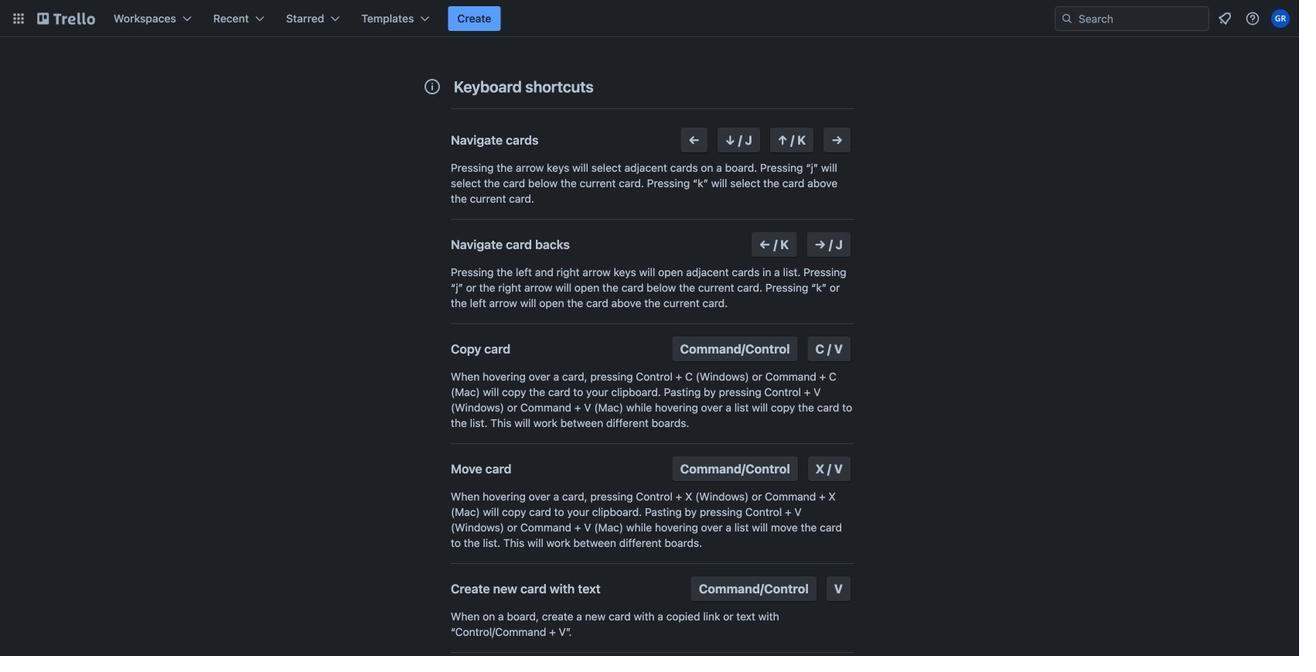 Task type: locate. For each thing, give the bounding box(es) containing it.
primary element
[[0, 0, 1300, 37]]



Task type: describe. For each thing, give the bounding box(es) containing it.
back to home image
[[37, 6, 95, 31]]

greg robinson (gregrobinson96) image
[[1272, 9, 1291, 28]]

search image
[[1062, 12, 1074, 25]]

open information menu image
[[1246, 11, 1261, 26]]

Search field
[[1055, 6, 1210, 31]]

0 notifications image
[[1216, 9, 1235, 28]]



Task type: vqa. For each thing, say whether or not it's contained in the screenshot.
sixth sm icon from the bottom
no



